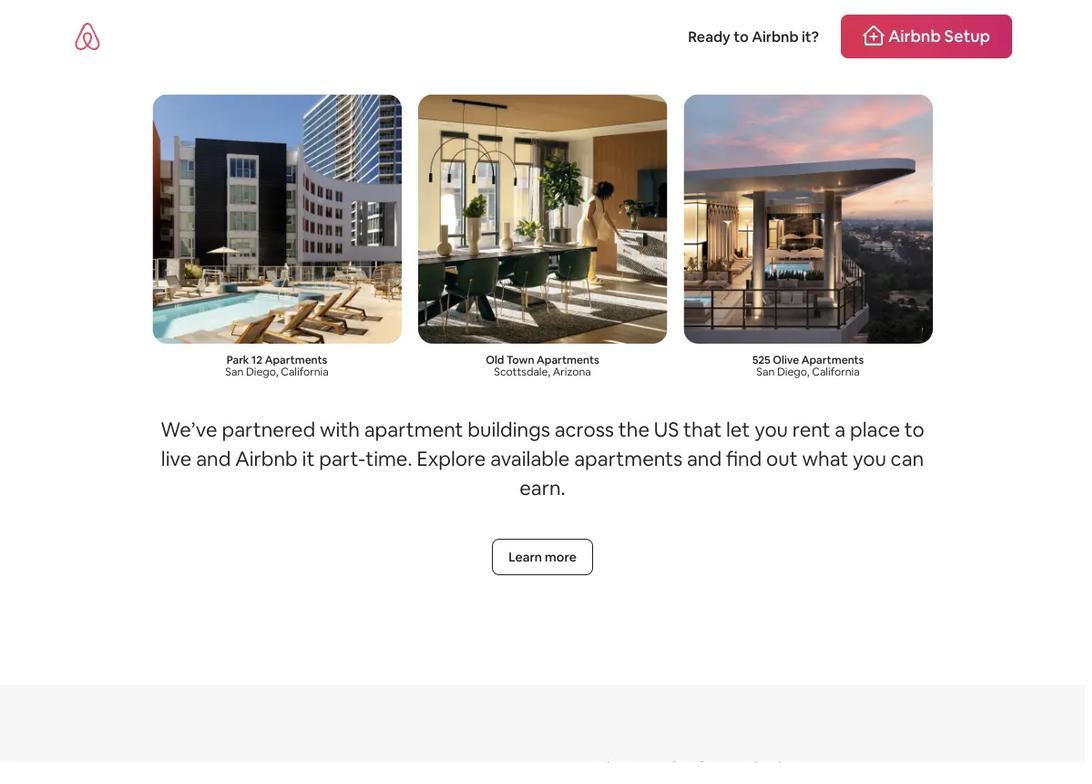 Task type: locate. For each thing, give the bounding box(es) containing it.
apartments for park 12 apartments
[[265, 353, 328, 367]]

san inside park 12 apartments san diego, california
[[225, 365, 244, 379]]

2 horizontal spatial airbnb
[[889, 26, 942, 47]]

2 california from the left
[[813, 365, 860, 379]]

0 horizontal spatial diego,
[[246, 365, 279, 379]]

apartments inside old town apartments scottsdale, arizona
[[537, 353, 600, 367]]

buildings
[[468, 416, 551, 442]]

0 horizontal spatial california
[[281, 365, 329, 379]]

0 horizontal spatial to
[[734, 27, 749, 46]]

diego, right 525
[[778, 365, 810, 379]]

old
[[486, 353, 505, 367]]

apartments inside we've partnered with apartment buildings across the us that let you rent a place to live and airbnb it part-time. explore available apartments and find out what you can earn.
[[575, 446, 683, 472]]

airbnb left the setup
[[889, 26, 942, 47]]

airbnb left it?
[[752, 27, 799, 46]]

live
[[161, 446, 192, 472]]

to inside we've partnered with apartment buildings across the us that let you rent a place to live and airbnb it part-time. explore available apartments and find out what you can earn.
[[905, 416, 925, 442]]

airbnb homepage image
[[73, 22, 102, 51]]

1 california from the left
[[281, 365, 329, 379]]

1 horizontal spatial airbnb
[[752, 27, 799, 46]]

apartments
[[671, 14, 862, 62], [575, 446, 683, 472]]

diego, for olive
[[778, 365, 810, 379]]

old town apartments scottsdale, arizona
[[486, 353, 600, 379]]

to
[[734, 27, 749, 46], [905, 416, 925, 442]]

california
[[281, 365, 329, 379], [813, 365, 860, 379]]

1 horizontal spatial san
[[757, 365, 775, 379]]

apartments right olive
[[802, 353, 865, 367]]

and right live
[[196, 446, 231, 472]]

rent
[[793, 416, 831, 442]]

1 san from the left
[[225, 365, 244, 379]]

diego, inside park 12 apartments san diego, california
[[246, 365, 279, 379]]

it
[[302, 446, 315, 472]]

to up can
[[905, 416, 925, 442]]

san for park
[[225, 365, 244, 379]]

12
[[252, 353, 263, 367]]

san inside the 525 olive apartments san diego, california
[[757, 365, 775, 379]]

1 vertical spatial apartments
[[575, 446, 683, 472]]

apartments for 525 olive apartments
[[802, 353, 865, 367]]

image of a rooftop pool on a city apartment building at dusk image
[[684, 95, 933, 344], [684, 95, 933, 344]]

apartment
[[364, 416, 464, 442]]

0 horizontal spatial and
[[196, 446, 231, 472]]

to right the ready
[[734, 27, 749, 46]]

0 vertical spatial to
[[734, 27, 749, 46]]

you
[[755, 416, 789, 442], [853, 446, 887, 472]]

you down place
[[853, 446, 887, 472]]

1 apartments from the left
[[265, 353, 328, 367]]

0 horizontal spatial apartments
[[265, 353, 328, 367]]

3 apartments from the left
[[802, 353, 865, 367]]

california inside the 525 olive apartments san diego, california
[[813, 365, 860, 379]]

image of a pool in an apartment complex courtyard on a sunny day image
[[152, 95, 402, 344], [152, 95, 402, 344]]

0 vertical spatial you
[[755, 416, 789, 442]]

1 horizontal spatial apartments
[[537, 353, 600, 367]]

1 and from the left
[[196, 446, 231, 472]]

diego, inside the 525 olive apartments san diego, california
[[778, 365, 810, 379]]

2 horizontal spatial apartments
[[802, 353, 865, 367]]

2 apartments from the left
[[537, 353, 600, 367]]

1 diego, from the left
[[246, 365, 279, 379]]

place
[[851, 416, 901, 442]]

out
[[767, 446, 798, 472]]

ready
[[689, 27, 731, 46]]

apartments inside the 525 olive apartments san diego, california
[[802, 353, 865, 367]]

1 vertical spatial to
[[905, 416, 925, 442]]

partnered
[[222, 416, 316, 442]]

apartments right town
[[537, 353, 600, 367]]

and down 'that'
[[687, 446, 722, 472]]

california inside park 12 apartments san diego, california
[[281, 365, 329, 379]]

park 12 apartments san diego, california
[[225, 353, 329, 379]]

can
[[891, 446, 925, 472]]

california right olive
[[813, 365, 860, 379]]

1 horizontal spatial california
[[813, 365, 860, 379]]

1 vertical spatial you
[[853, 446, 887, 472]]

0 horizontal spatial airbnb
[[235, 446, 298, 472]]

0 horizontal spatial san
[[225, 365, 244, 379]]

apartments right 12
[[265, 353, 328, 367]]

us
[[654, 416, 679, 442]]

2 diego, from the left
[[778, 365, 810, 379]]

and
[[196, 446, 231, 472], [687, 446, 722, 472]]

learn more link
[[493, 539, 593, 576]]

park
[[227, 353, 249, 367]]

2 san from the left
[[757, 365, 775, 379]]

you up out
[[755, 416, 789, 442]]

it?
[[802, 27, 820, 46]]

scottsdale,
[[494, 365, 551, 379]]

airbnb
[[889, 26, 942, 47], [752, 27, 799, 46], [235, 446, 298, 472]]

diego,
[[246, 365, 279, 379], [778, 365, 810, 379]]

image of a person opening a sideboard drawer in a modern, stylish dining room image
[[418, 95, 668, 344], [418, 95, 668, 344]]

1 horizontal spatial and
[[687, 446, 722, 472]]

let
[[727, 416, 751, 442]]

1 horizontal spatial diego,
[[778, 365, 810, 379]]

diego, up partnered at the bottom of the page
[[246, 365, 279, 379]]

1 horizontal spatial to
[[905, 416, 925, 442]]

introducing airbnb-friendly apartments
[[224, 14, 862, 62]]

525 olive apartments san diego, california
[[753, 353, 865, 379]]

apartments inside park 12 apartments san diego, california
[[265, 353, 328, 367]]

apartments
[[265, 353, 328, 367], [537, 353, 600, 367], [802, 353, 865, 367]]

earn.
[[520, 475, 566, 501]]

california right 12
[[281, 365, 329, 379]]

airbnb down partnered at the bottom of the page
[[235, 446, 298, 472]]

san
[[225, 365, 244, 379], [757, 365, 775, 379]]

1 horizontal spatial you
[[853, 446, 887, 472]]



Task type: vqa. For each thing, say whether or not it's contained in the screenshot.
Learn more link
yes



Task type: describe. For each thing, give the bounding box(es) containing it.
we've partnered with apartment buildings across the us that let you rent a place to live and airbnb it part-time. explore available apartments and find out what you can earn.
[[161, 416, 925, 501]]

available
[[491, 446, 570, 472]]

we've
[[161, 416, 218, 442]]

across
[[555, 416, 615, 442]]

airbnb-
[[418, 14, 541, 62]]

introducing
[[224, 14, 412, 62]]

525
[[753, 353, 771, 367]]

more
[[545, 549, 577, 566]]

0 vertical spatial apartments
[[671, 14, 862, 62]]

airbnb setup link
[[841, 15, 1013, 58]]

airbnb inside we've partnered with apartment buildings across the us that let you rent a place to live and airbnb it part-time. explore available apartments and find out what you can earn.
[[235, 446, 298, 472]]

apartments for old town apartments
[[537, 353, 600, 367]]

2 and from the left
[[687, 446, 722, 472]]

airbnb setup
[[889, 26, 991, 47]]

learn more
[[509, 549, 577, 566]]

that
[[684, 416, 722, 442]]

the
[[619, 416, 650, 442]]

arizona
[[553, 365, 592, 379]]

what
[[803, 446, 849, 472]]

a
[[835, 416, 846, 442]]

california for park 12 apartments
[[281, 365, 329, 379]]

town
[[507, 353, 535, 367]]

san for 525
[[757, 365, 775, 379]]

ready to airbnb it?
[[689, 27, 820, 46]]

california for 525 olive apartments
[[813, 365, 860, 379]]

setup
[[945, 26, 991, 47]]

explore
[[417, 446, 486, 472]]

learn
[[509, 549, 543, 566]]

friendly
[[541, 14, 664, 62]]

find
[[727, 446, 762, 472]]

olive
[[773, 353, 800, 367]]

diego, for 12
[[246, 365, 279, 379]]

time.
[[366, 446, 413, 472]]

with
[[320, 416, 360, 442]]

0 horizontal spatial you
[[755, 416, 789, 442]]

part-
[[319, 446, 366, 472]]



